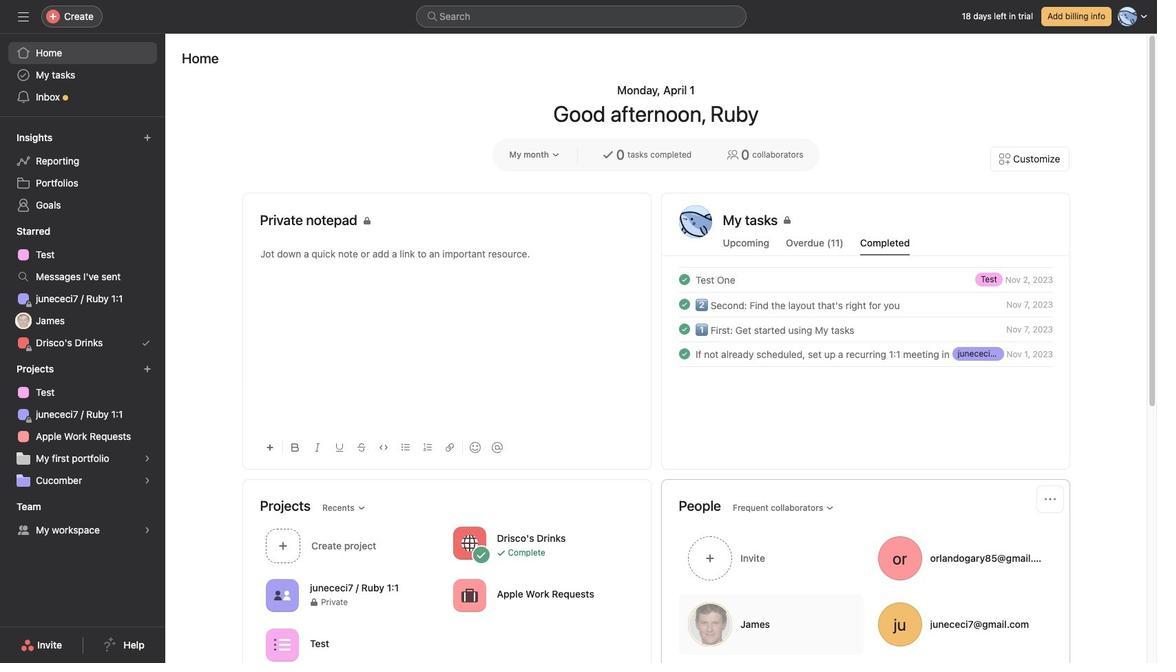 Task type: describe. For each thing, give the bounding box(es) containing it.
completed image for 1st list item from the bottom of the page
[[676, 346, 693, 362]]

code image
[[379, 444, 388, 452]]

new project or portfolio image
[[143, 365, 152, 373]]

global element
[[0, 34, 165, 116]]

2 completed checkbox from the top
[[676, 321, 693, 338]]

4 list item from the top
[[663, 342, 1070, 367]]

underline image
[[335, 444, 344, 452]]

insert an object image
[[266, 444, 274, 452]]

numbered list image
[[423, 444, 432, 452]]

link image
[[445, 444, 454, 452]]

italics image
[[313, 444, 321, 452]]

1 list item from the top
[[663, 267, 1070, 292]]

projects element
[[0, 357, 165, 495]]

see details, cucomber image
[[143, 477, 152, 485]]

bold image
[[291, 444, 299, 452]]

emoji image
[[470, 442, 481, 453]]

briefcase image
[[461, 587, 478, 604]]

completed image for 3rd list item
[[676, 321, 693, 338]]

people image
[[274, 587, 290, 604]]



Task type: vqa. For each thing, say whether or not it's contained in the screenshot.
See details, P image at left
no



Task type: locate. For each thing, give the bounding box(es) containing it.
0 vertical spatial completed checkbox
[[676, 271, 693, 288]]

list item
[[663, 267, 1070, 292], [663, 292, 1070, 317], [663, 317, 1070, 342], [663, 342, 1070, 367]]

toolbar
[[260, 432, 634, 463]]

1 vertical spatial completed checkbox
[[676, 346, 693, 362]]

strikethrough image
[[357, 444, 366, 452]]

insights element
[[0, 125, 165, 219]]

view profile image
[[679, 205, 712, 238]]

completed checkbox for fourth list item from the bottom of the page
[[676, 271, 693, 288]]

at mention image
[[492, 442, 503, 453]]

completed image for fourth list item from the bottom of the page
[[676, 271, 693, 288]]

1 completed image from the top
[[676, 321, 693, 338]]

starred element
[[0, 219, 165, 357]]

completed image for 3rd list item from the bottom
[[676, 296, 693, 313]]

new insights image
[[143, 134, 152, 142]]

see details, my workspace image
[[143, 526, 152, 535]]

actions image
[[1045, 494, 1056, 505]]

Completed checkbox
[[676, 296, 693, 313], [676, 321, 693, 338]]

completed image
[[676, 271, 693, 288], [676, 296, 693, 313]]

hide sidebar image
[[18, 11, 29, 22]]

completed checkbox for 1st list item from the bottom of the page
[[676, 346, 693, 362]]

0 vertical spatial completed checkbox
[[676, 296, 693, 313]]

globe image
[[461, 535, 478, 552]]

completed image
[[676, 321, 693, 338], [676, 346, 693, 362]]

list image
[[274, 637, 290, 654]]

list box
[[416, 6, 747, 28]]

1 completed image from the top
[[676, 271, 693, 288]]

0 vertical spatial completed image
[[676, 271, 693, 288]]

see details, my first portfolio image
[[143, 455, 152, 463]]

0 vertical spatial completed image
[[676, 321, 693, 338]]

1 completed checkbox from the top
[[676, 296, 693, 313]]

3 list item from the top
[[663, 317, 1070, 342]]

2 completed image from the top
[[676, 346, 693, 362]]

Completed checkbox
[[676, 271, 693, 288], [676, 346, 693, 362]]

1 vertical spatial completed image
[[676, 296, 693, 313]]

teams element
[[0, 495, 165, 544]]

1 vertical spatial completed image
[[676, 346, 693, 362]]

1 vertical spatial completed checkbox
[[676, 321, 693, 338]]

2 completed checkbox from the top
[[676, 346, 693, 362]]

1 completed checkbox from the top
[[676, 271, 693, 288]]

bulleted list image
[[401, 444, 410, 452]]

2 completed image from the top
[[676, 296, 693, 313]]

2 list item from the top
[[663, 292, 1070, 317]]



